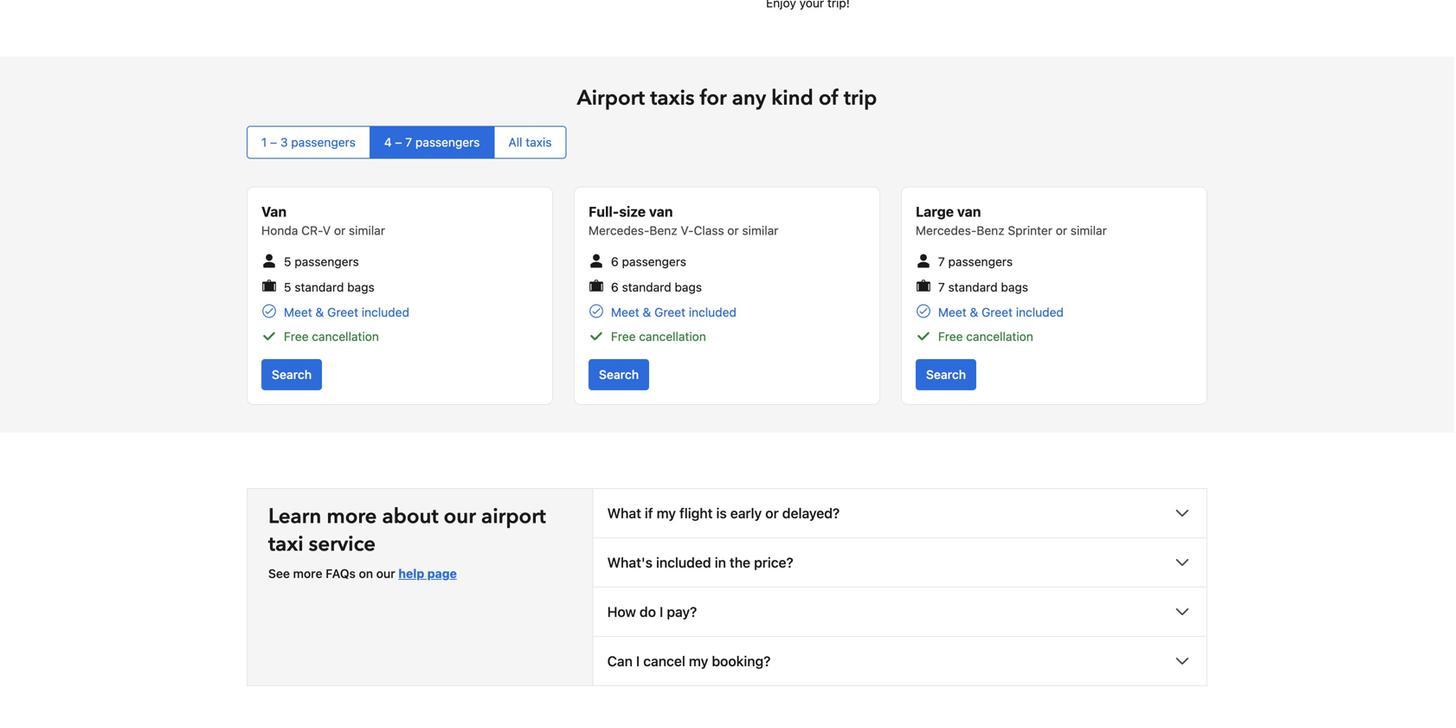 Task type: locate. For each thing, give the bounding box(es) containing it.
cr-
[[301, 223, 323, 238]]

meet down 5 standard bags
[[284, 305, 312, 320]]

2 horizontal spatial &
[[970, 305, 979, 320]]

trip
[[844, 84, 877, 113]]

2 horizontal spatial free
[[938, 330, 963, 344]]

passengers for large van
[[948, 255, 1013, 269]]

1 vertical spatial i
[[636, 653, 640, 670]]

of
[[819, 84, 839, 113]]

i inside dropdown button
[[636, 653, 640, 670]]

similar right v
[[349, 223, 385, 238]]

sort results by element
[[247, 126, 1208, 159]]

bags down '7 passengers'
[[1001, 280, 1029, 294]]

benz left v- at left top
[[650, 223, 678, 238]]

greet down 5 standard bags
[[327, 305, 358, 320]]

3 meet from the left
[[938, 305, 967, 320]]

0 horizontal spatial more
[[293, 567, 322, 581]]

1 search button from the left
[[261, 359, 322, 391]]

1 – from the left
[[270, 135, 277, 149]]

my right 'cancel'
[[689, 653, 708, 670]]

if
[[645, 505, 653, 522]]

can i cancel my booking?
[[607, 653, 771, 670]]

& for van
[[643, 305, 651, 320]]

7 right 4
[[405, 135, 412, 149]]

2 standard from the left
[[622, 280, 671, 294]]

is
[[716, 505, 727, 522]]

passengers for full-size van
[[622, 255, 687, 269]]

1 free cancellation from the left
[[284, 330, 379, 344]]

6 up the 6 standard bags
[[611, 255, 619, 269]]

in
[[715, 555, 726, 571]]

0 horizontal spatial bags
[[347, 280, 375, 294]]

delayed?
[[782, 505, 840, 522]]

5
[[284, 255, 291, 269], [284, 280, 291, 294]]

airport taxis for any kind of trip
[[577, 84, 877, 113]]

meet & greet included down the 6 standard bags
[[611, 305, 737, 320]]

0 horizontal spatial meet
[[284, 305, 312, 320]]

similar inside full-size van mercedes-benz v-class or similar
[[742, 223, 779, 238]]

0 vertical spatial taxis
[[650, 84, 695, 113]]

or inside large van mercedes-benz sprinter or similar
[[1056, 223, 1068, 238]]

all
[[509, 135, 522, 149]]

i right can at the bottom
[[636, 653, 640, 670]]

2 horizontal spatial meet
[[938, 305, 967, 320]]

0 horizontal spatial i
[[636, 653, 640, 670]]

5 down "honda"
[[284, 255, 291, 269]]

& for cr-
[[316, 305, 324, 320]]

6
[[611, 255, 619, 269], [611, 280, 619, 294]]

2 meet from the left
[[611, 305, 640, 320]]

1 horizontal spatial meet
[[611, 305, 640, 320]]

– right 1
[[270, 135, 277, 149]]

2 horizontal spatial similar
[[1071, 223, 1107, 238]]

1 van from the left
[[649, 203, 673, 220]]

what if my flight is early or delayed?
[[607, 505, 840, 522]]

2 6 from the top
[[611, 280, 619, 294]]

standard for mercedes-
[[948, 280, 998, 294]]

0 horizontal spatial standard
[[295, 280, 344, 294]]

1 search from the left
[[272, 368, 312, 382]]

benz
[[650, 223, 678, 238], [977, 223, 1005, 238]]

& down the 6 standard bags
[[643, 305, 651, 320]]

bags down 6 passengers
[[675, 280, 702, 294]]

0 horizontal spatial taxis
[[526, 135, 552, 149]]

standard
[[295, 280, 344, 294], [622, 280, 671, 294], [948, 280, 998, 294]]

0 horizontal spatial similar
[[349, 223, 385, 238]]

1 horizontal spatial my
[[689, 653, 708, 670]]

3 similar from the left
[[1071, 223, 1107, 238]]

taxis for all
[[526, 135, 552, 149]]

0 horizontal spatial search button
[[261, 359, 322, 391]]

1 horizontal spatial cancellation
[[639, 330, 706, 344]]

5 passengers
[[284, 255, 359, 269]]

what's included in the price?
[[607, 555, 794, 571]]

1 meet from the left
[[284, 305, 312, 320]]

1 vertical spatial 5
[[284, 280, 291, 294]]

mercedes- down "size"
[[589, 223, 650, 238]]

7
[[405, 135, 412, 149], [938, 255, 945, 269], [938, 280, 945, 294]]

standard down 5 passengers
[[295, 280, 344, 294]]

1 horizontal spatial mercedes-
[[916, 223, 977, 238]]

honda
[[261, 223, 298, 238]]

2 horizontal spatial search
[[926, 368, 966, 382]]

0 horizontal spatial benz
[[650, 223, 678, 238]]

my right 'if'
[[657, 505, 676, 522]]

2 horizontal spatial search button
[[916, 359, 977, 391]]

1 vertical spatial 6
[[611, 280, 619, 294]]

3 search button from the left
[[916, 359, 977, 391]]

1 horizontal spatial free cancellation
[[611, 330, 706, 344]]

more right the see
[[293, 567, 322, 581]]

benz up '7 passengers'
[[977, 223, 1005, 238]]

1 horizontal spatial taxis
[[650, 84, 695, 113]]

standard down '7 passengers'
[[948, 280, 998, 294]]

size
[[619, 203, 646, 220]]

free cancellation for cr-
[[284, 330, 379, 344]]

2 free cancellation from the left
[[611, 330, 706, 344]]

1 horizontal spatial bags
[[675, 280, 702, 294]]

2 & from the left
[[643, 305, 651, 320]]

1 free from the left
[[284, 330, 309, 344]]

or right early
[[766, 505, 779, 522]]

greet down the 6 standard bags
[[655, 305, 686, 320]]

2 vertical spatial 7
[[938, 280, 945, 294]]

see
[[268, 567, 290, 581]]

1 horizontal spatial greet
[[655, 305, 686, 320]]

3 bags from the left
[[1001, 280, 1029, 294]]

mercedes-
[[589, 223, 650, 238], [916, 223, 977, 238]]

greet for van
[[655, 305, 686, 320]]

what's included in the price? button
[[594, 539, 1207, 587]]

1 horizontal spatial benz
[[977, 223, 1005, 238]]

1 horizontal spatial meet & greet included
[[611, 305, 737, 320]]

2 mercedes- from the left
[[916, 223, 977, 238]]

1 vertical spatial my
[[689, 653, 708, 670]]

or right class
[[728, 223, 739, 238]]

van right "size"
[[649, 203, 673, 220]]

1 5 from the top
[[284, 255, 291, 269]]

free cancellation for mercedes-
[[938, 330, 1034, 344]]

2 cancellation from the left
[[639, 330, 706, 344]]

passengers for van
[[295, 255, 359, 269]]

included for mercedes-
[[1016, 305, 1064, 320]]

or right v
[[334, 223, 346, 238]]

2 horizontal spatial cancellation
[[966, 330, 1034, 344]]

taxis right all at the left top of page
[[526, 135, 552, 149]]

free
[[284, 330, 309, 344], [611, 330, 636, 344], [938, 330, 963, 344]]

meet for cr-
[[284, 305, 312, 320]]

1 6 from the top
[[611, 255, 619, 269]]

search
[[272, 368, 312, 382], [599, 368, 639, 382], [926, 368, 966, 382]]

cancellation
[[312, 330, 379, 344], [639, 330, 706, 344], [966, 330, 1034, 344]]

included
[[362, 305, 409, 320], [689, 305, 737, 320], [1016, 305, 1064, 320], [656, 555, 711, 571]]

meet & greet included for mercedes-
[[938, 305, 1064, 320]]

1 horizontal spatial search button
[[589, 359, 649, 391]]

meet & greet included down 7 standard bags
[[938, 305, 1064, 320]]

taxi
[[268, 530, 304, 559]]

1 horizontal spatial standard
[[622, 280, 671, 294]]

3 search from the left
[[926, 368, 966, 382]]

6 down 6 passengers
[[611, 280, 619, 294]]

5 down 5 passengers
[[284, 280, 291, 294]]

– for 3
[[270, 135, 277, 149]]

greet down 7 standard bags
[[982, 305, 1013, 320]]

or right sprinter in the right of the page
[[1056, 223, 1068, 238]]

search button
[[261, 359, 322, 391], [589, 359, 649, 391], [916, 359, 977, 391]]

0 horizontal spatial cancellation
[[312, 330, 379, 344]]

3 free from the left
[[938, 330, 963, 344]]

2 greet from the left
[[655, 305, 686, 320]]

– right 4
[[395, 135, 402, 149]]

1 horizontal spatial i
[[660, 604, 663, 620]]

or inside van honda cr-v or similar
[[334, 223, 346, 238]]

7 up 7 standard bags
[[938, 255, 945, 269]]

1 horizontal spatial similar
[[742, 223, 779, 238]]

passengers right 3
[[291, 135, 356, 149]]

help
[[399, 567, 424, 581]]

search for mercedes-
[[926, 368, 966, 382]]

1 – 3 passengers
[[261, 135, 356, 149]]

similar right class
[[742, 223, 779, 238]]

or
[[334, 223, 346, 238], [728, 223, 739, 238], [1056, 223, 1068, 238], [766, 505, 779, 522]]

meet down the 6 standard bags
[[611, 305, 640, 320]]

taxis left for
[[650, 84, 695, 113]]

1 meet & greet included from the left
[[284, 305, 409, 320]]

0 horizontal spatial our
[[376, 567, 395, 581]]

cancel
[[643, 653, 686, 670]]

1 horizontal spatial search
[[599, 368, 639, 382]]

meet & greet included for cr-
[[284, 305, 409, 320]]

1 greet from the left
[[327, 305, 358, 320]]

free down the 6 standard bags
[[611, 330, 636, 344]]

1 horizontal spatial free
[[611, 330, 636, 344]]

0 horizontal spatial free cancellation
[[284, 330, 379, 344]]

free cancellation
[[284, 330, 379, 344], [611, 330, 706, 344], [938, 330, 1034, 344]]

free for van
[[611, 330, 636, 344]]

standard down 6 passengers
[[622, 280, 671, 294]]

bags down 5 passengers
[[347, 280, 375, 294]]

passengers
[[291, 135, 356, 149], [415, 135, 480, 149], [295, 255, 359, 269], [622, 255, 687, 269], [948, 255, 1013, 269]]

do
[[640, 604, 656, 620]]

1 horizontal spatial van
[[957, 203, 981, 220]]

cancellation down the 6 standard bags
[[639, 330, 706, 344]]

free down 5 standard bags
[[284, 330, 309, 344]]

1 mercedes- from the left
[[589, 223, 650, 238]]

2 search button from the left
[[589, 359, 649, 391]]

2 5 from the top
[[284, 280, 291, 294]]

0 vertical spatial i
[[660, 604, 663, 620]]

2 benz from the left
[[977, 223, 1005, 238]]

learn
[[268, 503, 322, 531]]

my inside dropdown button
[[689, 653, 708, 670]]

taxis inside sort results by element
[[526, 135, 552, 149]]

meet & greet included down 5 standard bags
[[284, 305, 409, 320]]

taxis
[[650, 84, 695, 113], [526, 135, 552, 149]]

0 vertical spatial 7
[[405, 135, 412, 149]]

the
[[730, 555, 751, 571]]

price?
[[754, 555, 794, 571]]

meet down 7 standard bags
[[938, 305, 967, 320]]

can
[[607, 653, 633, 670]]

3 cancellation from the left
[[966, 330, 1034, 344]]

7 down '7 passengers'
[[938, 280, 945, 294]]

0 horizontal spatial –
[[270, 135, 277, 149]]

cancellation down 5 standard bags
[[312, 330, 379, 344]]

0 horizontal spatial search
[[272, 368, 312, 382]]

bags
[[347, 280, 375, 294], [675, 280, 702, 294], [1001, 280, 1029, 294]]

my
[[657, 505, 676, 522], [689, 653, 708, 670]]

3 & from the left
[[970, 305, 979, 320]]

or inside full-size van mercedes-benz v-class or similar
[[728, 223, 739, 238]]

1 similar from the left
[[349, 223, 385, 238]]

how do i pay?
[[607, 604, 697, 620]]

cancellation for cr-
[[312, 330, 379, 344]]

v-
[[681, 223, 694, 238]]

meet & greet included
[[284, 305, 409, 320], [611, 305, 737, 320], [938, 305, 1064, 320]]

&
[[316, 305, 324, 320], [643, 305, 651, 320], [970, 305, 979, 320]]

any
[[732, 84, 766, 113]]

0 vertical spatial my
[[657, 505, 676, 522]]

0 horizontal spatial free
[[284, 330, 309, 344]]

0 vertical spatial 5
[[284, 255, 291, 269]]

our
[[444, 503, 476, 531], [376, 567, 395, 581]]

pay?
[[667, 604, 697, 620]]

mercedes- inside full-size van mercedes-benz v-class or similar
[[589, 223, 650, 238]]

1 standard from the left
[[295, 280, 344, 294]]

full-
[[589, 203, 619, 220]]

included inside dropdown button
[[656, 555, 711, 571]]

free for mercedes-
[[938, 330, 963, 344]]

passengers up 7 standard bags
[[948, 255, 1013, 269]]

1 horizontal spatial more
[[327, 503, 377, 531]]

5 standard bags
[[284, 280, 375, 294]]

included for cr-
[[362, 305, 409, 320]]

0 vertical spatial 6
[[611, 255, 619, 269]]

free for cr-
[[284, 330, 309, 344]]

3 free cancellation from the left
[[938, 330, 1034, 344]]

2 search from the left
[[599, 368, 639, 382]]

free cancellation down 7 standard bags
[[938, 330, 1034, 344]]

2 van from the left
[[957, 203, 981, 220]]

1 vertical spatial taxis
[[526, 135, 552, 149]]

my inside dropdown button
[[657, 505, 676, 522]]

3 standard from the left
[[948, 280, 998, 294]]

6 for 6 standard bags
[[611, 280, 619, 294]]

cancellation down 7 standard bags
[[966, 330, 1034, 344]]

how
[[607, 604, 636, 620]]

for
[[700, 84, 727, 113]]

1 cancellation from the left
[[312, 330, 379, 344]]

1 horizontal spatial –
[[395, 135, 402, 149]]

more right the learn
[[327, 503, 377, 531]]

2 horizontal spatial standard
[[948, 280, 998, 294]]

3
[[280, 135, 288, 149]]

or inside dropdown button
[[766, 505, 779, 522]]

& down 5 standard bags
[[316, 305, 324, 320]]

2 similar from the left
[[742, 223, 779, 238]]

meet
[[284, 305, 312, 320], [611, 305, 640, 320], [938, 305, 967, 320]]

van
[[649, 203, 673, 220], [957, 203, 981, 220]]

more
[[327, 503, 377, 531], [293, 567, 322, 581]]

1 vertical spatial 7
[[938, 255, 945, 269]]

free cancellation down 5 standard bags
[[284, 330, 379, 344]]

search button for van
[[589, 359, 649, 391]]

1 horizontal spatial &
[[643, 305, 651, 320]]

benz inside large van mercedes-benz sprinter or similar
[[977, 223, 1005, 238]]

included down 7 standard bags
[[1016, 305, 1064, 320]]

0 horizontal spatial my
[[657, 505, 676, 522]]

similar inside van honda cr-v or similar
[[349, 223, 385, 238]]

standard for cr-
[[295, 280, 344, 294]]

mercedes- down large
[[916, 223, 977, 238]]

greet
[[327, 305, 358, 320], [655, 305, 686, 320], [982, 305, 1013, 320]]

0 horizontal spatial mercedes-
[[589, 223, 650, 238]]

free down 7 standard bags
[[938, 330, 963, 344]]

0 horizontal spatial greet
[[327, 305, 358, 320]]

van honda cr-v or similar
[[261, 203, 385, 238]]

2 horizontal spatial meet & greet included
[[938, 305, 1064, 320]]

3 greet from the left
[[982, 305, 1013, 320]]

7 standard bags
[[938, 280, 1029, 294]]

1 & from the left
[[316, 305, 324, 320]]

our right on at the left bottom of the page
[[376, 567, 395, 581]]

help page link
[[399, 567, 457, 581]]

1 bags from the left
[[347, 280, 375, 294]]

2 meet & greet included from the left
[[611, 305, 737, 320]]

early
[[730, 505, 762, 522]]

2 – from the left
[[395, 135, 402, 149]]

6 passengers
[[611, 255, 687, 269]]

included down 5 standard bags
[[362, 305, 409, 320]]

included down the 6 standard bags
[[689, 305, 737, 320]]

0 horizontal spatial van
[[649, 203, 673, 220]]

free cancellation down the 6 standard bags
[[611, 330, 706, 344]]

our right the about
[[444, 503, 476, 531]]

passengers up 5 standard bags
[[295, 255, 359, 269]]

van right large
[[957, 203, 981, 220]]

passengers right 4
[[415, 135, 480, 149]]

2 bags from the left
[[675, 280, 702, 294]]

1 benz from the left
[[650, 223, 678, 238]]

4
[[384, 135, 392, 149]]

0 horizontal spatial &
[[316, 305, 324, 320]]

& down 7 standard bags
[[970, 305, 979, 320]]

similar right sprinter in the right of the page
[[1071, 223, 1107, 238]]

2 horizontal spatial greet
[[982, 305, 1013, 320]]

2 horizontal spatial bags
[[1001, 280, 1029, 294]]

3 meet & greet included from the left
[[938, 305, 1064, 320]]

i
[[660, 604, 663, 620], [636, 653, 640, 670]]

passengers up the 6 standard bags
[[622, 255, 687, 269]]

0 vertical spatial our
[[444, 503, 476, 531]]

2 free from the left
[[611, 330, 636, 344]]

–
[[270, 135, 277, 149], [395, 135, 402, 149]]

2 horizontal spatial free cancellation
[[938, 330, 1034, 344]]

included left in
[[656, 555, 711, 571]]

similar
[[349, 223, 385, 238], [742, 223, 779, 238], [1071, 223, 1107, 238]]

0 horizontal spatial meet & greet included
[[284, 305, 409, 320]]

i right do
[[660, 604, 663, 620]]



Task type: describe. For each thing, give the bounding box(es) containing it.
1 horizontal spatial our
[[444, 503, 476, 531]]

all taxis
[[509, 135, 552, 149]]

cancellation for mercedes-
[[966, 330, 1034, 344]]

6 standard bags
[[611, 280, 702, 294]]

van inside large van mercedes-benz sprinter or similar
[[957, 203, 981, 220]]

what if my flight is early or delayed? button
[[594, 489, 1207, 538]]

flight
[[680, 505, 713, 522]]

included for van
[[689, 305, 737, 320]]

benz inside full-size van mercedes-benz v-class or similar
[[650, 223, 678, 238]]

cancellation for van
[[639, 330, 706, 344]]

what's
[[607, 555, 653, 571]]

– for 7
[[395, 135, 402, 149]]

1 vertical spatial our
[[376, 567, 395, 581]]

booking?
[[712, 653, 771, 670]]

what
[[607, 505, 641, 522]]

how do i pay? button
[[594, 588, 1207, 636]]

airport
[[577, 84, 645, 113]]

kind
[[772, 84, 814, 113]]

mercedes- inside large van mercedes-benz sprinter or similar
[[916, 223, 977, 238]]

4 – 7 passengers
[[384, 135, 480, 149]]

van inside full-size van mercedes-benz v-class or similar
[[649, 203, 673, 220]]

6 for 6 passengers
[[611, 255, 619, 269]]

airport
[[481, 503, 546, 531]]

large van mercedes-benz sprinter or similar
[[916, 203, 1107, 238]]

search for cr-
[[272, 368, 312, 382]]

faqs
[[326, 567, 356, 581]]

full-size van mercedes-benz v-class or similar
[[589, 203, 779, 238]]

standard for van
[[622, 280, 671, 294]]

similar inside large van mercedes-benz sprinter or similar
[[1071, 223, 1107, 238]]

meet & greet included for van
[[611, 305, 737, 320]]

meet for mercedes-
[[938, 305, 967, 320]]

greet for cr-
[[327, 305, 358, 320]]

sprinter
[[1008, 223, 1053, 238]]

7 for 7 standard bags
[[938, 280, 945, 294]]

service
[[309, 530, 376, 559]]

5 for 5 standard bags
[[284, 280, 291, 294]]

bags for van
[[675, 280, 702, 294]]

1 vertical spatial more
[[293, 567, 322, 581]]

greet for mercedes-
[[982, 305, 1013, 320]]

7 for 7 passengers
[[938, 255, 945, 269]]

learn more about our airport taxi service see more faqs on our help page
[[268, 503, 546, 581]]

5 for 5 passengers
[[284, 255, 291, 269]]

van
[[261, 203, 287, 220]]

bags for cr-
[[347, 280, 375, 294]]

search button for mercedes-
[[916, 359, 977, 391]]

taxis for airport
[[650, 84, 695, 113]]

search for van
[[599, 368, 639, 382]]

about
[[382, 503, 439, 531]]

class
[[694, 223, 724, 238]]

on
[[359, 567, 373, 581]]

v
[[323, 223, 331, 238]]

& for mercedes-
[[970, 305, 979, 320]]

page
[[427, 567, 457, 581]]

7 inside sort results by element
[[405, 135, 412, 149]]

i inside dropdown button
[[660, 604, 663, 620]]

0 vertical spatial more
[[327, 503, 377, 531]]

search button for cr-
[[261, 359, 322, 391]]

meet for van
[[611, 305, 640, 320]]

large
[[916, 203, 954, 220]]

can i cancel my booking? button
[[594, 637, 1207, 686]]

1
[[261, 135, 267, 149]]

bags for mercedes-
[[1001, 280, 1029, 294]]

7 passengers
[[938, 255, 1013, 269]]

free cancellation for van
[[611, 330, 706, 344]]



Task type: vqa. For each thing, say whether or not it's contained in the screenshot.
included related to van
yes



